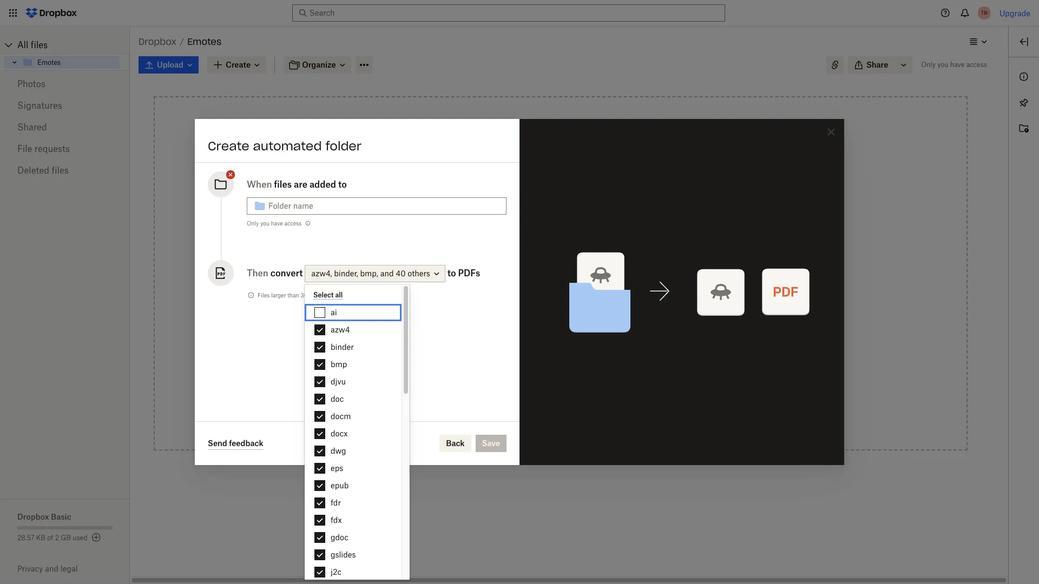 Task type: vqa. For each thing, say whether or not it's contained in the screenshot.
Emotes
yes



Task type: describe. For each thing, give the bounding box(es) containing it.
all files link
[[17, 36, 130, 54]]

create automated folder dialog
[[195, 119, 845, 466]]

privacy
[[17, 565, 43, 574]]

open activity image
[[1018, 122, 1031, 135]]

pdfs
[[458, 268, 481, 279]]

eps
[[331, 464, 344, 473]]

folder for this
[[539, 298, 560, 307]]

'upload'
[[553, 216, 581, 225]]

be
[[339, 292, 345, 299]]

have inside create automated folder dialog
[[271, 220, 283, 227]]

folder for automated
[[326, 139, 362, 154]]

automated
[[253, 139, 322, 154]]

azw4,
[[312, 269, 332, 279]]

import
[[495, 328, 520, 337]]

use
[[524, 216, 537, 225]]

0 vertical spatial you
[[938, 61, 949, 69]]

than
[[288, 292, 299, 299]]

azw4, binder, bmp, and 40 others button
[[305, 266, 446, 283]]

to left add
[[555, 270, 563, 279]]

to inside drop files here to upload, or use the 'upload' button
[[571, 204, 578, 213]]

fdx checkbox item
[[305, 512, 402, 530]]

requests
[[35, 144, 70, 154]]

files larger than 30mb will not be converted
[[258, 292, 372, 299]]

doc
[[331, 395, 344, 404]]

share for share and manage
[[495, 389, 517, 398]]

get more space image
[[90, 532, 103, 545]]

1 horizontal spatial only
[[922, 61, 936, 69]]

deleted files link
[[17, 160, 113, 181]]

signatures
[[17, 100, 62, 111]]

and inside dropdown button
[[381, 269, 394, 279]]

you inside create automated folder dialog
[[260, 220, 270, 227]]

create automated folder
[[208, 139, 362, 154]]

dwg
[[331, 447, 346, 456]]

doc checkbox item
[[305, 391, 402, 408]]

larger
[[271, 292, 286, 299]]

gdoc
[[331, 533, 349, 543]]

deleted
[[17, 165, 49, 176]]

import from google drive
[[495, 328, 588, 337]]

drop files here to upload, or use the 'upload' button
[[515, 204, 608, 225]]

share and manage
[[495, 389, 564, 398]]

1 horizontal spatial have
[[951, 61, 965, 69]]

share and manage button
[[471, 383, 651, 405]]

share button
[[849, 56, 895, 74]]

manage
[[534, 389, 564, 398]]

files inside create automated folder dialog
[[274, 179, 292, 190]]

drop
[[515, 204, 533, 213]]

j2c checkbox item
[[305, 564, 402, 582]]

gslides
[[331, 551, 356, 560]]

ai checkbox item
[[305, 304, 402, 322]]

create
[[208, 139, 249, 154]]

to left pdfs
[[448, 268, 456, 279]]

epub checkbox item
[[305, 478, 402, 495]]

more
[[513, 270, 533, 279]]

1 horizontal spatial emotes
[[187, 36, 222, 47]]

share for share
[[867, 60, 889, 69]]

gslides checkbox item
[[305, 547, 402, 564]]

or
[[515, 216, 522, 225]]

privacy and legal
[[17, 565, 78, 574]]

files for request files
[[527, 359, 543, 368]]

2
[[55, 535, 59, 543]]

upgrade link
[[1000, 8, 1031, 18]]

files for drop files here to upload, or use the 'upload' button
[[535, 204, 550, 213]]

shared link
[[17, 116, 113, 138]]

all files
[[17, 40, 48, 50]]

files are added to
[[274, 179, 347, 190]]

basic
[[51, 513, 71, 522]]

drive
[[569, 328, 588, 337]]

dropbox for dropbox / emotes
[[139, 36, 177, 47]]

dropbox / emotes
[[139, 36, 222, 47]]

here
[[552, 204, 569, 213]]

request files
[[495, 359, 543, 368]]

upload,
[[580, 204, 608, 213]]

1 vertical spatial from
[[522, 328, 539, 337]]

azw4, binder, bmp, and 40 others
[[312, 269, 431, 279]]

djvu checkbox item
[[305, 374, 402, 391]]

dropbox logo - go to the homepage image
[[22, 4, 81, 22]]

files for all files
[[31, 40, 48, 50]]

request
[[495, 359, 525, 368]]

28.57
[[17, 535, 34, 543]]

files
[[258, 292, 270, 299]]

only you have access inside create automated folder dialog
[[247, 220, 302, 227]]

all files tree
[[2, 36, 130, 71]]

fdr
[[331, 499, 341, 508]]

1 horizontal spatial from
[[562, 298, 579, 307]]

deleted files
[[17, 165, 69, 176]]

to pdfs
[[448, 268, 481, 279]]

dropbox link
[[139, 35, 177, 49]]

open pinned items image
[[1018, 96, 1031, 109]]

binder checkbox item
[[305, 339, 402, 356]]

ai
[[331, 308, 337, 317]]

privacy and legal link
[[17, 565, 130, 574]]



Task type: locate. For each thing, give the bounding box(es) containing it.
30mb
[[301, 292, 317, 299]]

fdr checkbox item
[[305, 495, 402, 512]]

dropbox for dropbox basic
[[17, 513, 49, 522]]

0 vertical spatial only you have access
[[922, 61, 988, 69]]

bmp checkbox item
[[305, 356, 402, 374]]

share inside more ways to add content element
[[495, 389, 517, 398]]

epub
[[331, 481, 349, 491]]

bmp,
[[360, 269, 379, 279]]

more ways to add content
[[513, 270, 609, 279]]

added
[[310, 179, 336, 190]]

0 vertical spatial share
[[867, 60, 889, 69]]

are
[[294, 179, 308, 190]]

have
[[951, 61, 965, 69], [271, 220, 283, 227]]

emotes down all files
[[37, 58, 61, 66]]

signatures link
[[17, 95, 113, 116]]

open details pane image
[[1018, 35, 1031, 48]]

select all
[[314, 291, 343, 299]]

photos link
[[17, 73, 113, 95]]

1 horizontal spatial share
[[867, 60, 889, 69]]

files right request
[[527, 359, 543, 368]]

emotes
[[187, 36, 222, 47], [37, 58, 61, 66]]

1 horizontal spatial dropbox
[[139, 36, 177, 47]]

only inside create automated folder dialog
[[247, 220, 259, 227]]

0 horizontal spatial and
[[45, 565, 58, 574]]

request files button
[[471, 353, 651, 374]]

folder right this
[[539, 298, 560, 307]]

1 vertical spatial you
[[260, 220, 270, 227]]

0 horizontal spatial only you have access
[[247, 220, 302, 227]]

0 vertical spatial have
[[951, 61, 965, 69]]

files inside button
[[527, 359, 543, 368]]

more ways to add content element
[[469, 269, 653, 415]]

eps checkbox item
[[305, 460, 402, 478]]

access this folder from your desktop
[[495, 298, 627, 307]]

files for deleted files
[[52, 165, 69, 176]]

djvu
[[331, 377, 346, 387]]

used
[[73, 535, 87, 543]]

upgrade
[[1000, 8, 1031, 18]]

access
[[967, 61, 988, 69], [285, 220, 302, 227]]

0 vertical spatial access
[[967, 61, 988, 69]]

0 vertical spatial dropbox
[[139, 36, 177, 47]]

button
[[583, 216, 607, 225]]

only you have access
[[922, 61, 988, 69], [247, 220, 302, 227]]

emotes inside all files tree
[[37, 58, 61, 66]]

photos
[[17, 79, 45, 89]]

folder inside more ways to add content element
[[539, 298, 560, 307]]

1 vertical spatial and
[[519, 389, 533, 398]]

select all button
[[314, 291, 343, 300]]

0 vertical spatial and
[[381, 269, 394, 279]]

dropbox up '28.57' at the left bottom
[[17, 513, 49, 522]]

content
[[580, 270, 609, 279]]

add
[[564, 270, 578, 279]]

from
[[562, 298, 579, 307], [522, 328, 539, 337]]

file
[[17, 144, 32, 154]]

to right here
[[571, 204, 578, 213]]

share
[[867, 60, 889, 69], [495, 389, 517, 398]]

desktop
[[599, 298, 627, 307]]

docm checkbox item
[[305, 408, 402, 426]]

1 horizontal spatial folder
[[539, 298, 560, 307]]

convert
[[271, 268, 303, 279]]

2 vertical spatial and
[[45, 565, 58, 574]]

this
[[524, 298, 537, 307]]

0 horizontal spatial emotes
[[37, 58, 61, 66]]

1 vertical spatial only
[[247, 220, 259, 227]]

bmp
[[331, 360, 347, 369]]

select
[[314, 291, 334, 299]]

not
[[329, 292, 337, 299]]

others
[[408, 269, 431, 279]]

docm
[[331, 412, 351, 421]]

file requests link
[[17, 138, 113, 160]]

folder permissions image
[[304, 219, 313, 228]]

from left your
[[562, 298, 579, 307]]

and for share and manage
[[519, 389, 533, 398]]

all
[[17, 40, 28, 50]]

0 vertical spatial folder
[[326, 139, 362, 154]]

files up the
[[535, 204, 550, 213]]

1 vertical spatial have
[[271, 220, 283, 227]]

legal
[[61, 565, 78, 574]]

0 horizontal spatial dropbox
[[17, 513, 49, 522]]

binder
[[331, 343, 354, 352]]

file requests
[[17, 144, 70, 154]]

Folder name text field
[[269, 200, 500, 212]]

open information panel image
[[1018, 70, 1031, 83]]

google
[[541, 328, 567, 337]]

azw4
[[331, 326, 350, 335]]

1 vertical spatial share
[[495, 389, 517, 398]]

0 horizontal spatial you
[[260, 220, 270, 227]]

ways
[[534, 270, 553, 279]]

files inside tree
[[31, 40, 48, 50]]

0 horizontal spatial only
[[247, 220, 259, 227]]

j2c
[[331, 568, 342, 577]]

gdoc checkbox item
[[305, 530, 402, 547]]

40
[[396, 269, 406, 279]]

emotes right /
[[187, 36, 222, 47]]

0 horizontal spatial share
[[495, 389, 517, 398]]

folder up added
[[326, 139, 362, 154]]

dropbox basic
[[17, 513, 71, 522]]

docx
[[331, 429, 348, 439]]

binder,
[[334, 269, 358, 279]]

access
[[495, 298, 522, 307]]

1 vertical spatial only you have access
[[247, 220, 302, 227]]

dropbox left /
[[139, 36, 177, 47]]

shared
[[17, 122, 47, 133]]

1 horizontal spatial only you have access
[[922, 61, 988, 69]]

your
[[581, 298, 597, 307]]

1 horizontal spatial access
[[967, 61, 988, 69]]

files inside drop files here to upload, or use the 'upload' button
[[535, 204, 550, 213]]

dropbox
[[139, 36, 177, 47], [17, 513, 49, 522]]

files down file requests link
[[52, 165, 69, 176]]

dwg checkbox item
[[305, 443, 402, 460]]

only
[[922, 61, 936, 69], [247, 220, 259, 227]]

gb
[[61, 535, 71, 543]]

1 vertical spatial emotes
[[37, 58, 61, 66]]

1 horizontal spatial you
[[938, 61, 949, 69]]

28.57 kb of 2 gb used
[[17, 535, 87, 543]]

converted
[[346, 292, 372, 299]]

files right all
[[31, 40, 48, 50]]

to right added
[[338, 179, 347, 190]]

of
[[47, 535, 53, 543]]

azw4 checkbox item
[[305, 322, 402, 339]]

docx checkbox item
[[305, 426, 402, 443]]

all
[[335, 291, 343, 299]]

and for privacy and legal
[[45, 565, 58, 574]]

access inside create automated folder dialog
[[285, 220, 302, 227]]

from right "import"
[[522, 328, 539, 337]]

1 vertical spatial access
[[285, 220, 302, 227]]

0 vertical spatial only
[[922, 61, 936, 69]]

2 horizontal spatial and
[[519, 389, 533, 398]]

folder inside dialog
[[326, 139, 362, 154]]

0 horizontal spatial access
[[285, 220, 302, 227]]

0 horizontal spatial from
[[522, 328, 539, 337]]

global header element
[[0, 0, 1040, 27]]

and inside button
[[519, 389, 533, 398]]

0 horizontal spatial have
[[271, 220, 283, 227]]

emotes link
[[22, 56, 120, 69]]

to
[[338, 179, 347, 190], [571, 204, 578, 213], [448, 268, 456, 279], [555, 270, 563, 279]]

1 horizontal spatial and
[[381, 269, 394, 279]]

will
[[318, 292, 327, 299]]

0 horizontal spatial folder
[[326, 139, 362, 154]]

/
[[180, 37, 184, 46]]

and left manage
[[519, 389, 533, 398]]

0 vertical spatial emotes
[[187, 36, 222, 47]]

when
[[247, 179, 272, 190]]

files left are at the top of page
[[274, 179, 292, 190]]

fdx
[[331, 516, 342, 525]]

1 vertical spatial dropbox
[[17, 513, 49, 522]]

and left 40
[[381, 269, 394, 279]]

then
[[247, 268, 269, 279]]

and left 'legal'
[[45, 565, 58, 574]]

1 vertical spatial folder
[[539, 298, 560, 307]]

0 vertical spatial from
[[562, 298, 579, 307]]

the
[[539, 216, 551, 225]]

files
[[31, 40, 48, 50], [52, 165, 69, 176], [274, 179, 292, 190], [535, 204, 550, 213], [527, 359, 543, 368]]



